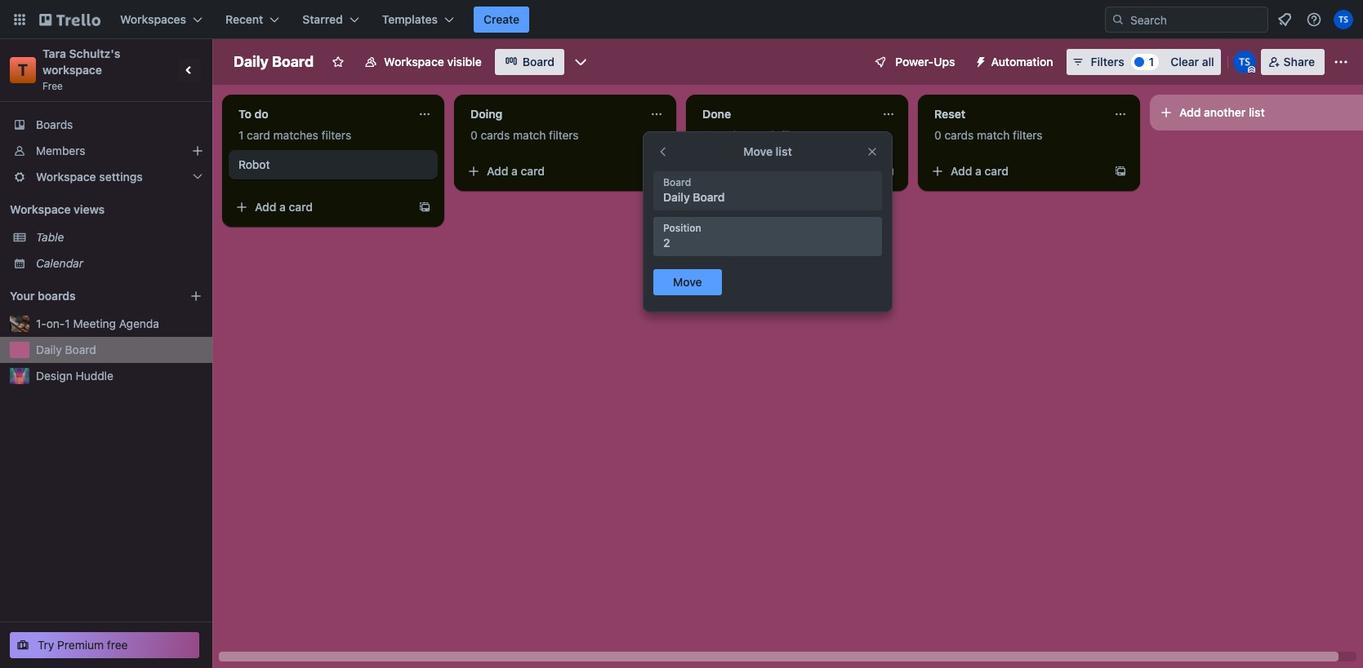 Task type: vqa. For each thing, say whether or not it's contained in the screenshot.
the Add inside Add another list button
yes



Task type: describe. For each thing, give the bounding box(es) containing it.
workspace visible button
[[355, 49, 491, 75]]

2
[[663, 236, 670, 250]]

card for doing
[[521, 164, 545, 178]]

to
[[238, 107, 252, 121]]

t
[[18, 60, 28, 79]]

customize views image
[[572, 54, 589, 70]]

position 2
[[663, 222, 701, 250]]

filters for reset
[[1013, 128, 1043, 142]]

To do text field
[[229, 101, 408, 127]]

add board image
[[189, 290, 203, 303]]

move
[[743, 145, 773, 158]]

power-ups button
[[863, 49, 965, 75]]

calendar link
[[36, 256, 203, 272]]

match for reset
[[977, 128, 1010, 142]]

0 cards match filters for doing
[[470, 128, 579, 142]]

primary element
[[0, 0, 1363, 39]]

doing
[[470, 107, 503, 121]]

2 vertical spatial daily
[[36, 343, 62, 357]]

this member is an admin of this board. image
[[1248, 66, 1255, 74]]

calendar
[[36, 256, 83, 270]]

open information menu image
[[1306, 11, 1322, 28]]

0 vertical spatial tara schultz (taraschultz7) image
[[1334, 10, 1353, 29]]

filters
[[1091, 55, 1124, 69]]

ups
[[934, 55, 955, 69]]

0 notifications image
[[1275, 10, 1294, 29]]

card for to do
[[289, 200, 313, 214]]

boards link
[[0, 112, 212, 138]]

to do
[[238, 107, 268, 121]]

0 cards match filters for reset
[[934, 128, 1043, 142]]

board link
[[495, 49, 564, 75]]

Doing text field
[[461, 101, 640, 127]]

Done text field
[[693, 101, 872, 127]]

star or unstar board image
[[332, 56, 345, 69]]

free
[[107, 639, 128, 653]]

0 for doing
[[470, 128, 477, 142]]

boards
[[38, 289, 76, 303]]

add a card button for to do
[[229, 194, 412, 221]]

card for done
[[753, 164, 777, 178]]

clear all button
[[1164, 49, 1221, 75]]

add a card for doing
[[487, 164, 545, 178]]

create from template… image for doing
[[650, 165, 663, 178]]

add a card for reset
[[951, 164, 1009, 178]]

card for reset
[[985, 164, 1009, 178]]

add a card for to do
[[255, 200, 313, 214]]

another
[[1204, 105, 1246, 119]]

starred
[[302, 12, 343, 26]]

create from template… image for done
[[882, 165, 895, 178]]

templates button
[[372, 7, 464, 33]]

Board name text field
[[225, 49, 322, 75]]

1 vertical spatial list
[[776, 145, 792, 158]]

add for reset
[[951, 164, 972, 178]]

your boards with 3 items element
[[10, 287, 165, 306]]

0 horizontal spatial daily board
[[36, 343, 96, 357]]

1 card matches filters
[[238, 128, 351, 142]]

workspace settings button
[[0, 164, 212, 190]]

workspace for workspace views
[[10, 203, 71, 216]]

add inside add another list button
[[1179, 105, 1201, 119]]

power-ups
[[895, 55, 955, 69]]

free
[[42, 80, 63, 92]]

templates
[[382, 12, 438, 26]]

huddle
[[76, 369, 113, 383]]

card down 'do'
[[247, 128, 270, 142]]

try premium free button
[[10, 633, 199, 659]]

workspace
[[42, 63, 102, 77]]

settings
[[99, 170, 143, 184]]

add a card button for reset
[[924, 158, 1107, 185]]

0 for done
[[702, 128, 709, 142]]

recent
[[225, 12, 263, 26]]

create from template… image for to do
[[418, 201, 431, 214]]

workspace settings
[[36, 170, 143, 184]]

robot link
[[238, 157, 428, 173]]



Task type: locate. For each thing, give the bounding box(es) containing it.
filters down "to do" 'text box'
[[321, 128, 351, 142]]

workspace for workspace settings
[[36, 170, 96, 184]]

1 for 1 card matches filters
[[238, 128, 244, 142]]

power-
[[895, 55, 934, 69]]

list
[[1249, 105, 1265, 119], [776, 145, 792, 158]]

add a card button down reset 'text field'
[[924, 158, 1107, 185]]

1 horizontal spatial daily board
[[234, 53, 314, 70]]

recent button
[[216, 7, 289, 33]]

1 right 1-
[[65, 317, 70, 331]]

schultz's
[[69, 47, 120, 60]]

workspace inside 'dropdown button'
[[36, 170, 96, 184]]

0 vertical spatial 1
[[1149, 55, 1154, 69]]

3 filters from the left
[[781, 128, 811, 142]]

0 cards match filters
[[470, 128, 579, 142], [702, 128, 811, 142], [934, 128, 1043, 142]]

daily inside board daily board
[[663, 190, 690, 204]]

add down done
[[719, 164, 740, 178]]

list right move
[[776, 145, 792, 158]]

a for reset
[[975, 164, 982, 178]]

workspace down the members
[[36, 170, 96, 184]]

0 cards match filters for done
[[702, 128, 811, 142]]

premium
[[57, 639, 104, 653]]

1 0 cards match filters from the left
[[470, 128, 579, 142]]

workspace views
[[10, 203, 105, 216]]

workspace for workspace visible
[[384, 55, 444, 69]]

boards
[[36, 118, 73, 131]]

1 vertical spatial daily
[[663, 190, 690, 204]]

tara schultz's workspace free
[[42, 47, 123, 92]]

filters down done text box
[[781, 128, 811, 142]]

0 horizontal spatial list
[[776, 145, 792, 158]]

all
[[1202, 55, 1214, 69]]

0 horizontal spatial match
[[513, 128, 546, 142]]

cards for reset
[[944, 128, 974, 142]]

a down move
[[743, 164, 750, 178]]

cards
[[481, 128, 510, 142], [713, 128, 742, 142], [944, 128, 974, 142]]

back to home image
[[39, 7, 100, 33]]

add a card down robot
[[255, 200, 313, 214]]

add a card down doing
[[487, 164, 545, 178]]

a down reset 'text field'
[[975, 164, 982, 178]]

daily board inside text box
[[234, 53, 314, 70]]

1 vertical spatial tara schultz (taraschultz7) image
[[1233, 51, 1256, 74]]

2 horizontal spatial daily
[[663, 190, 690, 204]]

cards down reset
[[944, 128, 974, 142]]

daily board down the recent dropdown button
[[234, 53, 314, 70]]

agenda
[[119, 317, 159, 331]]

add another list button
[[1150, 95, 1363, 131]]

1 horizontal spatial list
[[1249, 105, 1265, 119]]

workspace
[[384, 55, 444, 69], [36, 170, 96, 184], [10, 203, 71, 216]]

0 for reset
[[934, 128, 941, 142]]

1-
[[36, 317, 46, 331]]

list right another
[[1249, 105, 1265, 119]]

match for done
[[745, 128, 778, 142]]

views
[[74, 203, 105, 216]]

add a card for done
[[719, 164, 777, 178]]

3 cards from the left
[[944, 128, 974, 142]]

daily board link
[[36, 342, 203, 359]]

match for doing
[[513, 128, 546, 142]]

share
[[1284, 55, 1315, 69]]

3 0 from the left
[[934, 128, 941, 142]]

board daily board
[[663, 176, 725, 204]]

design huddle link
[[36, 368, 203, 385]]

cards for done
[[713, 128, 742, 142]]

a for doing
[[511, 164, 518, 178]]

reset
[[934, 107, 966, 121]]

Search field
[[1125, 7, 1267, 32]]

board inside text box
[[272, 53, 314, 70]]

1 horizontal spatial match
[[745, 128, 778, 142]]

match
[[513, 128, 546, 142], [745, 128, 778, 142], [977, 128, 1010, 142]]

2 0 cards match filters from the left
[[702, 128, 811, 142]]

create from template… image for reset
[[1114, 165, 1127, 178]]

daily board
[[234, 53, 314, 70], [36, 343, 96, 357]]

1-on-1 meeting agenda link
[[36, 316, 203, 332]]

automation
[[991, 55, 1053, 69]]

workspaces button
[[110, 7, 212, 33]]

0 cards match filters down the doing text field
[[470, 128, 579, 142]]

0 vertical spatial workspace
[[384, 55, 444, 69]]

2 vertical spatial workspace
[[10, 203, 71, 216]]

cards down doing
[[481, 128, 510, 142]]

add a card button down robot link
[[229, 194, 412, 221]]

daily
[[234, 53, 269, 70], [663, 190, 690, 204], [36, 343, 62, 357]]

2 cards from the left
[[713, 128, 742, 142]]

1 for 1
[[1149, 55, 1154, 69]]

2 vertical spatial 1
[[65, 317, 70, 331]]

4 filters from the left
[[1013, 128, 1043, 142]]

done
[[702, 107, 731, 121]]

tara schultz (taraschultz7) image right open information menu icon
[[1334, 10, 1353, 29]]

matches
[[273, 128, 318, 142]]

0 horizontal spatial 0 cards match filters
[[470, 128, 579, 142]]

create
[[484, 12, 520, 26]]

1 horizontal spatial tara schultz (taraschultz7) image
[[1334, 10, 1353, 29]]

workspace inside 'button'
[[384, 55, 444, 69]]

show menu image
[[1333, 54, 1349, 70]]

visible
[[447, 55, 482, 69]]

0 down doing
[[470, 128, 477, 142]]

table link
[[36, 229, 203, 246]]

0 horizontal spatial 1
[[65, 317, 70, 331]]

1 match from the left
[[513, 128, 546, 142]]

cards down done
[[713, 128, 742, 142]]

card down robot link
[[289, 200, 313, 214]]

workspace up table
[[10, 203, 71, 216]]

0 vertical spatial daily
[[234, 53, 269, 70]]

meeting
[[73, 317, 116, 331]]

try
[[38, 639, 54, 653]]

0 cards match filters down reset 'text field'
[[934, 128, 1043, 142]]

add left another
[[1179, 105, 1201, 119]]

0
[[470, 128, 477, 142], [702, 128, 709, 142], [934, 128, 941, 142]]

add for doing
[[487, 164, 508, 178]]

daily up position
[[663, 190, 690, 204]]

add
[[1179, 105, 1201, 119], [487, 164, 508, 178], [719, 164, 740, 178], [951, 164, 972, 178], [255, 200, 276, 214]]

t link
[[10, 57, 36, 83]]

on-
[[46, 317, 65, 331]]

create from template… image
[[650, 165, 663, 178], [882, 165, 895, 178], [1114, 165, 1127, 178], [418, 201, 431, 214]]

tara
[[42, 47, 66, 60]]

card down the doing text field
[[521, 164, 545, 178]]

add a card down reset
[[951, 164, 1009, 178]]

members link
[[0, 138, 212, 164]]

2 horizontal spatial cards
[[944, 128, 974, 142]]

automation button
[[968, 49, 1063, 75]]

move list
[[743, 145, 792, 158]]

1-on-1 meeting agenda
[[36, 317, 159, 331]]

card
[[247, 128, 270, 142], [521, 164, 545, 178], [753, 164, 777, 178], [985, 164, 1009, 178], [289, 200, 313, 214]]

add a card button for done
[[693, 158, 875, 185]]

create button
[[474, 7, 529, 33]]

card down 'move list'
[[753, 164, 777, 178]]

0 down reset
[[934, 128, 941, 142]]

table
[[36, 230, 64, 244]]

add down doing
[[487, 164, 508, 178]]

your
[[10, 289, 35, 303]]

3 0 cards match filters from the left
[[934, 128, 1043, 142]]

2 horizontal spatial 1
[[1149, 55, 1154, 69]]

search image
[[1112, 13, 1125, 26]]

0 horizontal spatial daily
[[36, 343, 62, 357]]

1 horizontal spatial 0
[[702, 128, 709, 142]]

2 match from the left
[[745, 128, 778, 142]]

2 horizontal spatial 0 cards match filters
[[934, 128, 1043, 142]]

add a card button down done text box
[[693, 158, 875, 185]]

add down robot
[[255, 200, 276, 214]]

list inside button
[[1249, 105, 1265, 119]]

2 horizontal spatial match
[[977, 128, 1010, 142]]

workspace down templates dropdown button
[[384, 55, 444, 69]]

2 0 from the left
[[702, 128, 709, 142]]

add for done
[[719, 164, 740, 178]]

cards for doing
[[481, 128, 510, 142]]

add a card down move
[[719, 164, 777, 178]]

workspace visible
[[384, 55, 482, 69]]

filters for doing
[[549, 128, 579, 142]]

tara schultz (taraschultz7) image right all
[[1233, 51, 1256, 74]]

daily inside text box
[[234, 53, 269, 70]]

add a card
[[487, 164, 545, 178], [719, 164, 777, 178], [951, 164, 1009, 178], [255, 200, 313, 214]]

0 horizontal spatial cards
[[481, 128, 510, 142]]

filters down reset 'text field'
[[1013, 128, 1043, 142]]

try premium free
[[38, 639, 128, 653]]

match down the doing text field
[[513, 128, 546, 142]]

3 match from the left
[[977, 128, 1010, 142]]

workspaces
[[120, 12, 186, 26]]

add a card button
[[461, 158, 644, 185], [693, 158, 875, 185], [924, 158, 1107, 185], [229, 194, 412, 221]]

daily board up design huddle
[[36, 343, 96, 357]]

position
[[663, 222, 701, 234]]

0 horizontal spatial tara schultz (taraschultz7) image
[[1233, 51, 1256, 74]]

daily up design
[[36, 343, 62, 357]]

members
[[36, 144, 85, 158]]

1 horizontal spatial 1
[[238, 128, 244, 142]]

1 vertical spatial workspace
[[36, 170, 96, 184]]

filters down the doing text field
[[549, 128, 579, 142]]

0 vertical spatial daily board
[[234, 53, 314, 70]]

1 horizontal spatial cards
[[713, 128, 742, 142]]

None submit
[[653, 270, 722, 296]]

a down the doing text field
[[511, 164, 518, 178]]

do
[[254, 107, 268, 121]]

2 horizontal spatial 0
[[934, 128, 941, 142]]

1 left clear
[[1149, 55, 1154, 69]]

1
[[1149, 55, 1154, 69], [238, 128, 244, 142], [65, 317, 70, 331]]

add a card button for doing
[[461, 158, 644, 185]]

tara schultz (taraschultz7) image
[[1334, 10, 1353, 29], [1233, 51, 1256, 74]]

board
[[272, 53, 314, 70], [523, 55, 555, 69], [663, 176, 691, 189], [693, 190, 725, 204], [65, 343, 96, 357]]

a
[[511, 164, 518, 178], [743, 164, 750, 178], [975, 164, 982, 178], [279, 200, 286, 214]]

a for to do
[[279, 200, 286, 214]]

0 cards match filters up move
[[702, 128, 811, 142]]

card down reset 'text field'
[[985, 164, 1009, 178]]

1 horizontal spatial daily
[[234, 53, 269, 70]]

0 horizontal spatial 0
[[470, 128, 477, 142]]

share button
[[1261, 49, 1325, 75]]

0 down done
[[702, 128, 709, 142]]

1 filters from the left
[[321, 128, 351, 142]]

1 cards from the left
[[481, 128, 510, 142]]

filters for done
[[781, 128, 811, 142]]

a for done
[[743, 164, 750, 178]]

match up move
[[745, 128, 778, 142]]

1 horizontal spatial 0 cards match filters
[[702, 128, 811, 142]]

1 down to
[[238, 128, 244, 142]]

match down reset 'text field'
[[977, 128, 1010, 142]]

add for to do
[[255, 200, 276, 214]]

daily down the recent dropdown button
[[234, 53, 269, 70]]

clear
[[1170, 55, 1199, 69]]

add down reset
[[951, 164, 972, 178]]

0 vertical spatial list
[[1249, 105, 1265, 119]]

design huddle
[[36, 369, 113, 383]]

clear all
[[1170, 55, 1214, 69]]

your boards
[[10, 289, 76, 303]]

starred button
[[293, 7, 369, 33]]

a down robot link
[[279, 200, 286, 214]]

1 0 from the left
[[470, 128, 477, 142]]

sm image
[[968, 49, 991, 72]]

robot
[[238, 158, 270, 172]]

1 vertical spatial 1
[[238, 128, 244, 142]]

1 vertical spatial daily board
[[36, 343, 96, 357]]

add another list
[[1179, 105, 1265, 119]]

add a card button down the doing text field
[[461, 158, 644, 185]]

workspace navigation collapse icon image
[[178, 59, 201, 82]]

2 filters from the left
[[549, 128, 579, 142]]

Reset text field
[[924, 101, 1104, 127]]

filters
[[321, 128, 351, 142], [549, 128, 579, 142], [781, 128, 811, 142], [1013, 128, 1043, 142]]

filters for to do
[[321, 128, 351, 142]]

tara schultz's workspace link
[[42, 47, 123, 77]]

design
[[36, 369, 72, 383]]



